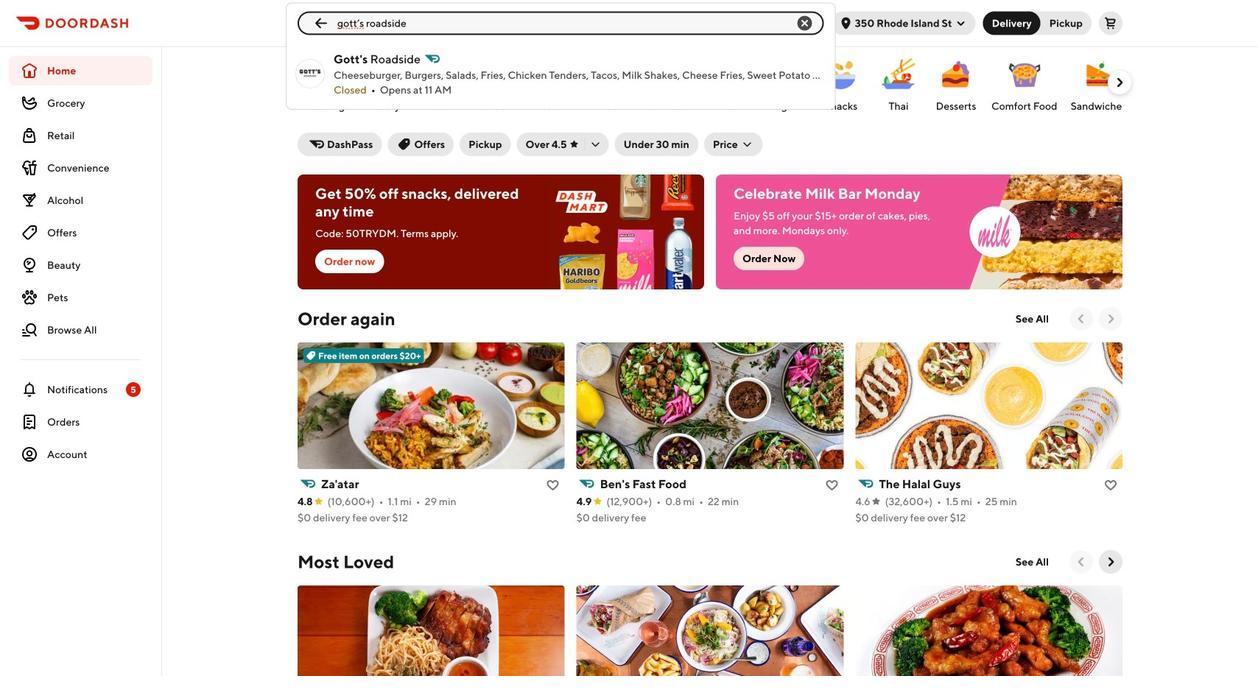 Task type: describe. For each thing, give the bounding box(es) containing it.
2 vertical spatial next button of carousel image
[[1104, 555, 1118, 569]]

previous button of carousel image for next button of carousel icon to the middle
[[1074, 312, 1089, 326]]



Task type: vqa. For each thing, say whether or not it's contained in the screenshot.
toggle order method (delivery or pickup) option group
yes



Task type: locate. For each thing, give the bounding box(es) containing it.
2 previous button of carousel image from the top
[[1074, 555, 1089, 569]]

return from search image
[[312, 14, 330, 32]]

Store search: begin typing to search for stores available on DoorDash text field
[[337, 16, 784, 31]]

0 vertical spatial next button of carousel image
[[1112, 75, 1127, 90]]

None button
[[983, 11, 1041, 35], [1032, 11, 1092, 35], [983, 11, 1041, 35], [1032, 11, 1092, 35]]

1 vertical spatial previous button of carousel image
[[1074, 555, 1089, 569]]

0 vertical spatial previous button of carousel image
[[1074, 312, 1089, 326]]

previous button of carousel image
[[1074, 312, 1089, 326], [1074, 555, 1089, 569]]

0 items, open order cart image
[[1105, 17, 1117, 29]]

next button of carousel image
[[1112, 75, 1127, 90], [1104, 312, 1118, 326], [1104, 555, 1118, 569]]

toggle order method (delivery or pickup) option group
[[983, 11, 1092, 35]]

1 previous button of carousel image from the top
[[1074, 312, 1089, 326]]

previous button of carousel image for the bottommost next button of carousel icon
[[1074, 555, 1089, 569]]

1 vertical spatial next button of carousel image
[[1104, 312, 1118, 326]]

clear search input image
[[796, 14, 814, 32]]



